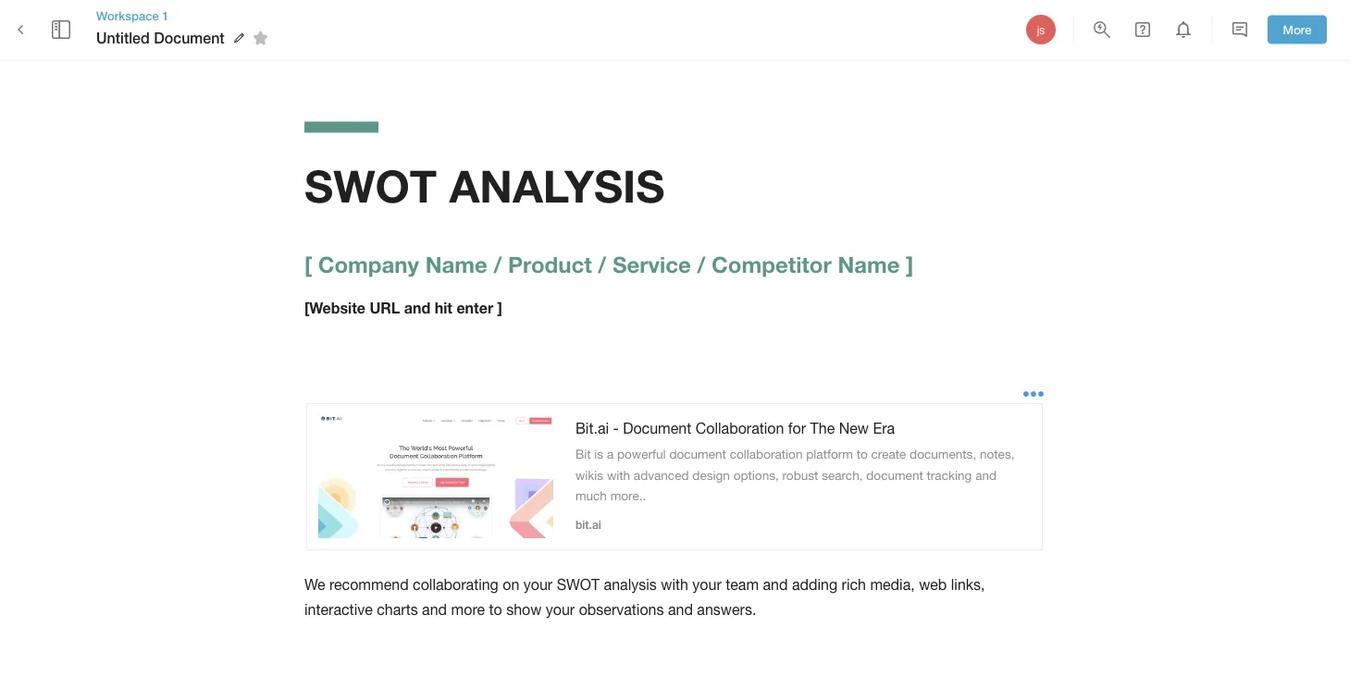 Task type: describe. For each thing, give the bounding box(es) containing it.
we
[[305, 577, 325, 594]]

bit.ai - document collaboration for the new era
[[576, 420, 895, 437]]

1 / from the left
[[494, 251, 502, 277]]

show
[[506, 601, 542, 618]]

more
[[451, 601, 485, 618]]

much
[[576, 488, 607, 503]]

workspace 1 link
[[96, 7, 275, 24]]

1 name from the left
[[425, 251, 488, 277]]

and left answers.
[[668, 601, 693, 618]]

and left hit
[[404, 299, 431, 317]]

more..
[[611, 488, 646, 503]]

competitor
[[712, 251, 832, 277]]

the
[[810, 420, 835, 437]]

for
[[788, 420, 806, 437]]

and right team
[[763, 577, 788, 594]]

and down collaborating
[[422, 601, 447, 618]]

1 vertical spatial document
[[867, 468, 923, 482]]

links,
[[951, 577, 985, 594]]

to inside "we recommend collaborating on your swot analysis with your team and adding rich media, web links, interactive charts and more to show your observations and answers."
[[489, 601, 502, 618]]

2 name from the left
[[838, 251, 900, 277]]

options,
[[734, 468, 779, 482]]

bit is a powerful document collaboration platform to create documents, notes, wikis with advanced design options, robust search, document tracking and much more..
[[576, 447, 1018, 503]]

to inside bit is a powerful document collaboration platform to create documents, notes, wikis with advanced design options, robust search, document tracking and much more..
[[857, 447, 868, 462]]

bit.ai
[[576, 519, 601, 532]]

more
[[1283, 22, 1312, 37]]

era
[[873, 420, 895, 437]]

-
[[613, 420, 619, 437]]

observations
[[579, 601, 664, 618]]

search,
[[822, 468, 863, 482]]

your up answers.
[[693, 577, 722, 594]]

robust
[[783, 468, 819, 482]]

advanced
[[634, 468, 689, 482]]

bit.ai
[[576, 420, 609, 437]]

1 horizontal spatial ]
[[906, 251, 914, 277]]

favorite image
[[250, 27, 272, 49]]

swot inside "we recommend collaborating on your swot analysis with your team and adding rich media, web links, interactive charts and more to show your observations and answers."
[[557, 577, 600, 594]]

collaborating
[[413, 577, 499, 594]]

untitled document
[[96, 29, 225, 47]]

we recommend collaborating on your swot analysis with your team and adding rich media, web links, interactive charts and more to show your observations and answers.
[[305, 577, 989, 618]]

analysis
[[604, 577, 657, 594]]

powerful
[[617, 447, 666, 462]]

url
[[370, 299, 400, 317]]

2 / from the left
[[598, 251, 606, 277]]



Task type: locate. For each thing, give the bounding box(es) containing it.
1 vertical spatial document
[[623, 420, 692, 437]]

to
[[857, 447, 868, 462], [489, 601, 502, 618]]

service
[[613, 251, 691, 277]]

with right analysis
[[661, 577, 688, 594]]

answers.
[[697, 601, 756, 618]]

]
[[906, 251, 914, 277], [498, 299, 502, 317]]

on
[[503, 577, 520, 594]]

workspace 1
[[96, 8, 169, 23]]

adding
[[792, 577, 838, 594]]

0 horizontal spatial document
[[154, 29, 225, 47]]

swot up the company on the left top of the page
[[305, 159, 437, 212]]

0 horizontal spatial ]
[[498, 299, 502, 317]]

0 vertical spatial document
[[670, 447, 726, 462]]

with inside "we recommend collaborating on your swot analysis with your team and adding rich media, web links, interactive charts and more to show your observations and answers."
[[661, 577, 688, 594]]

1 horizontal spatial document
[[623, 420, 692, 437]]

1 horizontal spatial to
[[857, 447, 868, 462]]

0 vertical spatial swot
[[305, 159, 437, 212]]

web
[[919, 577, 947, 594]]

and inside bit is a powerful document collaboration platform to create documents, notes, wikis with advanced design options, robust search, document tracking and much more..
[[976, 468, 997, 482]]

enter
[[457, 299, 493, 317]]

swot
[[305, 159, 437, 212], [557, 577, 600, 594]]

product
[[508, 251, 592, 277]]

collaboration
[[730, 447, 803, 462]]

3 / from the left
[[697, 251, 706, 277]]

with down a
[[607, 468, 630, 482]]

hit
[[435, 299, 453, 317]]

1 vertical spatial swot
[[557, 577, 600, 594]]

[ company name / product / service / competitor name ]
[[305, 251, 914, 277]]

is
[[594, 447, 604, 462]]

your right show
[[546, 601, 575, 618]]

wikis
[[576, 468, 604, 482]]

1 horizontal spatial with
[[661, 577, 688, 594]]

swot analysis
[[305, 159, 665, 212]]

/ left product
[[494, 251, 502, 277]]

team
[[726, 577, 759, 594]]

js button
[[1024, 12, 1059, 47]]

workspace
[[96, 8, 159, 23]]

media,
[[870, 577, 915, 594]]

rich
[[842, 577, 866, 594]]

tracking
[[927, 468, 972, 482]]

document up design
[[670, 447, 726, 462]]

interactive
[[305, 601, 373, 618]]

[website
[[305, 299, 366, 317]]

and down notes, at bottom right
[[976, 468, 997, 482]]

new
[[839, 420, 869, 437]]

collaboration
[[696, 420, 784, 437]]

1 vertical spatial ]
[[498, 299, 502, 317]]

0 horizontal spatial to
[[489, 601, 502, 618]]

0 vertical spatial document
[[154, 29, 225, 47]]

and
[[404, 299, 431, 317], [976, 468, 997, 482], [763, 577, 788, 594], [422, 601, 447, 618], [668, 601, 693, 618]]

to left create
[[857, 447, 868, 462]]

0 horizontal spatial document
[[670, 447, 726, 462]]

1 horizontal spatial document
[[867, 468, 923, 482]]

to right more
[[489, 601, 502, 618]]

notes,
[[980, 447, 1015, 462]]

/
[[494, 251, 502, 277], [598, 251, 606, 277], [697, 251, 706, 277]]

1 horizontal spatial /
[[598, 251, 606, 277]]

1 horizontal spatial name
[[838, 251, 900, 277]]

create
[[871, 447, 906, 462]]

0 vertical spatial ]
[[906, 251, 914, 277]]

document up "powerful"
[[623, 420, 692, 437]]

0 horizontal spatial name
[[425, 251, 488, 277]]

1 horizontal spatial swot
[[557, 577, 600, 594]]

document down workspace 1 link
[[154, 29, 225, 47]]

[website url and hit enter ]
[[305, 299, 502, 317]]

/ right the service
[[697, 251, 706, 277]]

1
[[162, 8, 169, 23]]

0 vertical spatial to
[[857, 447, 868, 462]]

js
[[1037, 23, 1045, 36]]

0 vertical spatial with
[[607, 468, 630, 482]]

0 horizontal spatial /
[[494, 251, 502, 277]]

your
[[524, 577, 553, 594], [693, 577, 722, 594], [546, 601, 575, 618]]

with
[[607, 468, 630, 482], [661, 577, 688, 594]]

swot up observations
[[557, 577, 600, 594]]

platform
[[806, 447, 853, 462]]

analysis
[[449, 159, 665, 212]]

0 horizontal spatial swot
[[305, 159, 437, 212]]

document
[[154, 29, 225, 47], [623, 420, 692, 437]]

with inside bit is a powerful document collaboration platform to create documents, notes, wikis with advanced design options, robust search, document tracking and much more..
[[607, 468, 630, 482]]

[
[[305, 251, 312, 277]]

more button
[[1268, 15, 1327, 44]]

0 horizontal spatial with
[[607, 468, 630, 482]]

1 vertical spatial with
[[661, 577, 688, 594]]

/ left the service
[[598, 251, 606, 277]]

design
[[693, 468, 730, 482]]

charts
[[377, 601, 418, 618]]

untitled
[[96, 29, 150, 47]]

1 vertical spatial to
[[489, 601, 502, 618]]

a
[[607, 447, 614, 462]]

2 horizontal spatial /
[[697, 251, 706, 277]]

recommend
[[329, 577, 409, 594]]

name
[[425, 251, 488, 277], [838, 251, 900, 277]]

bit
[[576, 447, 591, 462]]

documents,
[[910, 447, 977, 462]]

document
[[670, 447, 726, 462], [867, 468, 923, 482]]

document down create
[[867, 468, 923, 482]]

company
[[318, 251, 419, 277]]

your right on
[[524, 577, 553, 594]]



Task type: vqa. For each thing, say whether or not it's contained in the screenshot.
middle Priority to New Features
no



